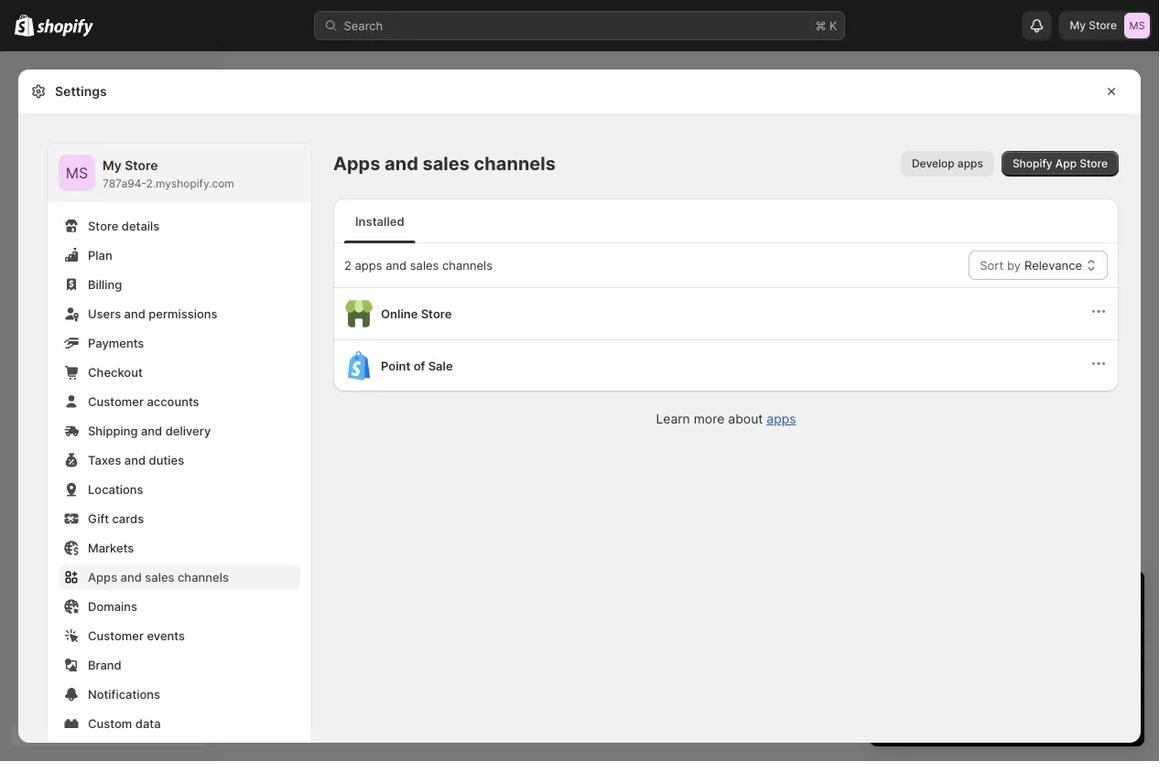 Task type: locate. For each thing, give the bounding box(es) containing it.
and right users at the left top of page
[[124, 307, 145, 321]]

0 horizontal spatial apps and sales channels
[[88, 570, 229, 585]]

store
[[1089, 19, 1117, 32], [1080, 157, 1108, 170], [125, 158, 158, 174], [88, 219, 118, 233], [421, 307, 452, 321]]

0 vertical spatial my store image
[[1124, 13, 1150, 38]]

1 vertical spatial apps
[[88, 570, 117, 585]]

data
[[135, 717, 161, 731]]

and
[[385, 152, 418, 175], [386, 258, 407, 272], [124, 307, 145, 321], [141, 424, 162, 438], [124, 453, 146, 467], [120, 570, 142, 585]]

customer accounts link
[[59, 389, 300, 415]]

sales inside apps and sales channels link
[[145, 570, 174, 585]]

users
[[88, 307, 121, 321]]

2 customer from the top
[[88, 629, 144, 643]]

apps and sales channels inside shop settings menu 'element'
[[88, 570, 229, 585]]

apps
[[958, 157, 983, 170], [355, 258, 382, 272], [767, 412, 796, 427]]

⌘ k
[[815, 18, 837, 33]]

customer down the checkout
[[88, 395, 144, 409]]

0 vertical spatial apps
[[958, 157, 983, 170]]

my store image right my store
[[1124, 13, 1150, 38]]

⌘
[[815, 18, 826, 33]]

shopify app store link
[[1002, 151, 1119, 177]]

channels
[[474, 152, 556, 175], [442, 258, 493, 272], [178, 570, 229, 585]]

app
[[1056, 157, 1077, 170]]

0 horizontal spatial my store image
[[59, 155, 95, 191]]

1 horizontal spatial my store image
[[1124, 13, 1150, 38]]

checkout
[[88, 365, 143, 380]]

apps
[[333, 152, 380, 175], [88, 570, 117, 585]]

k
[[830, 18, 837, 33]]

and up domains
[[120, 570, 142, 585]]

apps and sales channels up installed
[[333, 152, 556, 175]]

1 vertical spatial apps and sales channels
[[88, 570, 229, 585]]

gift cards link
[[59, 506, 300, 532]]

apps right the about
[[767, 412, 796, 427]]

notifications link
[[59, 682, 300, 708]]

and for users and permissions link
[[124, 307, 145, 321]]

delivery
[[165, 424, 211, 438]]

2 horizontal spatial apps
[[958, 157, 983, 170]]

develop apps link
[[901, 151, 994, 177]]

0 horizontal spatial my
[[103, 158, 122, 174]]

more
[[694, 412, 725, 427]]

store for my store 787a94-2.myshopify.com
[[125, 158, 158, 174]]

shipping
[[88, 424, 138, 438]]

0 horizontal spatial apps
[[355, 258, 382, 272]]

shopify image
[[37, 19, 94, 37]]

apps inside apps and sales channels link
[[88, 570, 117, 585]]

and down installed button
[[386, 258, 407, 272]]

2
[[344, 258, 351, 272]]

1 horizontal spatial apps
[[767, 412, 796, 427]]

store details link
[[59, 213, 300, 239]]

1 horizontal spatial apps and sales channels
[[333, 152, 556, 175]]

develop apps
[[912, 157, 983, 170]]

of
[[414, 359, 425, 373]]

store inside "my store 787a94-2.myshopify.com"
[[125, 158, 158, 174]]

customer down domains
[[88, 629, 144, 643]]

apps and sales channels
[[333, 152, 556, 175], [88, 570, 229, 585]]

1 vertical spatial my
[[103, 158, 122, 174]]

your trial just started element
[[870, 619, 1145, 747]]

0 vertical spatial apps
[[333, 152, 380, 175]]

my store image
[[1124, 13, 1150, 38], [59, 155, 95, 191]]

sales
[[423, 152, 470, 175], [410, 258, 439, 272], [145, 570, 174, 585]]

and inside users and permissions link
[[124, 307, 145, 321]]

shipping and delivery
[[88, 424, 211, 438]]

details
[[122, 219, 160, 233]]

2.myshopify.com
[[146, 177, 234, 190]]

apps down markets
[[88, 570, 117, 585]]

and for taxes and duties "link"
[[124, 453, 146, 467]]

0 vertical spatial my
[[1070, 19, 1086, 32]]

permissions
[[149, 307, 217, 321]]

0 vertical spatial customer
[[88, 395, 144, 409]]

store for my store
[[1089, 19, 1117, 32]]

store details
[[88, 219, 160, 233]]

2 vertical spatial channels
[[178, 570, 229, 585]]

channels inside shop settings menu 'element'
[[178, 570, 229, 585]]

users and permissions link
[[59, 301, 300, 327]]

sort by relevance
[[980, 258, 1082, 272]]

apps right develop
[[958, 157, 983, 170]]

and down customer accounts
[[141, 424, 162, 438]]

installed
[[355, 214, 404, 228]]

sale
[[428, 359, 453, 373]]

apps and sales channels down markets link
[[88, 570, 229, 585]]

2 vertical spatial sales
[[145, 570, 174, 585]]

1 vertical spatial apps
[[355, 258, 382, 272]]

taxes
[[88, 453, 121, 467]]

shop settings menu element
[[48, 144, 311, 762]]

1 vertical spatial sales
[[410, 258, 439, 272]]

1 horizontal spatial my
[[1070, 19, 1086, 32]]

plan link
[[59, 243, 300, 268]]

apps link
[[767, 412, 796, 427]]

0 horizontal spatial apps
[[88, 570, 117, 585]]

0 vertical spatial apps and sales channels
[[333, 152, 556, 175]]

settings
[[55, 84, 107, 99]]

markets
[[88, 541, 134, 555]]

customer
[[88, 395, 144, 409], [88, 629, 144, 643]]

apps right 2
[[355, 258, 382, 272]]

and for shipping and delivery link
[[141, 424, 162, 438]]

custom
[[88, 717, 132, 731]]

1 vertical spatial channels
[[442, 258, 493, 272]]

1 customer from the top
[[88, 395, 144, 409]]

2 vertical spatial apps
[[767, 412, 796, 427]]

2 apps and sales channels
[[344, 258, 493, 272]]

1 vertical spatial my store image
[[59, 155, 95, 191]]

and inside taxes and duties "link"
[[124, 453, 146, 467]]

search
[[344, 18, 383, 33]]

and right taxes
[[124, 453, 146, 467]]

apps up installed
[[333, 152, 380, 175]]

my store 787a94-2.myshopify.com
[[103, 158, 234, 190]]

and inside shipping and delivery link
[[141, 424, 162, 438]]

settings dialog
[[18, 70, 1141, 762]]

payments
[[88, 336, 144, 350]]

custom data link
[[59, 711, 300, 737]]

my
[[1070, 19, 1086, 32], [103, 158, 122, 174]]

my for my store
[[1070, 19, 1086, 32]]

brand
[[88, 658, 122, 673]]

point of sale logo image
[[344, 352, 374, 381]]

online store
[[381, 307, 452, 321]]

and inside apps and sales channels link
[[120, 570, 142, 585]]

and for apps and sales channels link
[[120, 570, 142, 585]]

my for my store 787a94-2.myshopify.com
[[103, 158, 122, 174]]

dialog
[[1148, 70, 1159, 746]]

cards
[[112, 512, 144, 526]]

1 vertical spatial customer
[[88, 629, 144, 643]]

apps for 2
[[355, 258, 382, 272]]

my inside "my store 787a94-2.myshopify.com"
[[103, 158, 122, 174]]

my store image left the 787a94-
[[59, 155, 95, 191]]



Task type: vqa. For each thing, say whether or not it's contained in the screenshot.
Custom data
yes



Task type: describe. For each thing, give the bounding box(es) containing it.
gift
[[88, 512, 109, 526]]

payments link
[[59, 331, 300, 356]]

billing link
[[59, 272, 300, 298]]

customer for customer events
[[88, 629, 144, 643]]

my store
[[1070, 19, 1117, 32]]

locations link
[[59, 477, 300, 503]]

accounts
[[147, 395, 199, 409]]

shopify
[[1013, 157, 1053, 170]]

customer for customer accounts
[[88, 395, 144, 409]]

learn
[[656, 412, 690, 427]]

point
[[381, 359, 411, 373]]

shopify app store
[[1013, 157, 1108, 170]]

domains link
[[59, 594, 300, 620]]

customer accounts
[[88, 395, 199, 409]]

notifications
[[88, 688, 160, 702]]

my store image inside shop settings menu 'element'
[[59, 155, 95, 191]]

customer events link
[[59, 624, 300, 649]]

relevance
[[1025, 258, 1082, 272]]

locations
[[88, 483, 143, 497]]

billing
[[88, 277, 122, 292]]

online
[[381, 307, 418, 321]]

events
[[147, 629, 185, 643]]

1 horizontal spatial apps
[[333, 152, 380, 175]]

brand link
[[59, 653, 300, 679]]

domains
[[88, 600, 137, 614]]

by
[[1007, 258, 1021, 272]]

develop
[[912, 157, 955, 170]]

users and permissions
[[88, 307, 217, 321]]

online store logo image
[[344, 299, 374, 329]]

gift cards
[[88, 512, 144, 526]]

checkout link
[[59, 360, 300, 386]]

about
[[728, 412, 763, 427]]

0 vertical spatial channels
[[474, 152, 556, 175]]

shipping and delivery link
[[59, 418, 300, 444]]

installed button
[[341, 200, 419, 244]]

taxes and duties link
[[59, 448, 300, 473]]

point of sale
[[381, 359, 453, 373]]

787a94-
[[103, 177, 146, 190]]

apps for develop
[[958, 157, 983, 170]]

customer events
[[88, 629, 185, 643]]

shopify image
[[15, 14, 34, 36]]

learn more about apps
[[656, 412, 796, 427]]

and up installed
[[385, 152, 418, 175]]

sort
[[980, 258, 1004, 272]]

custom data
[[88, 717, 161, 731]]

store for online store
[[421, 307, 452, 321]]

markets link
[[59, 536, 300, 561]]

duties
[[149, 453, 184, 467]]

ms button
[[59, 155, 95, 191]]

0 vertical spatial sales
[[423, 152, 470, 175]]

taxes and duties
[[88, 453, 184, 467]]

apps and sales channels link
[[59, 565, 300, 591]]

plan
[[88, 248, 112, 262]]



